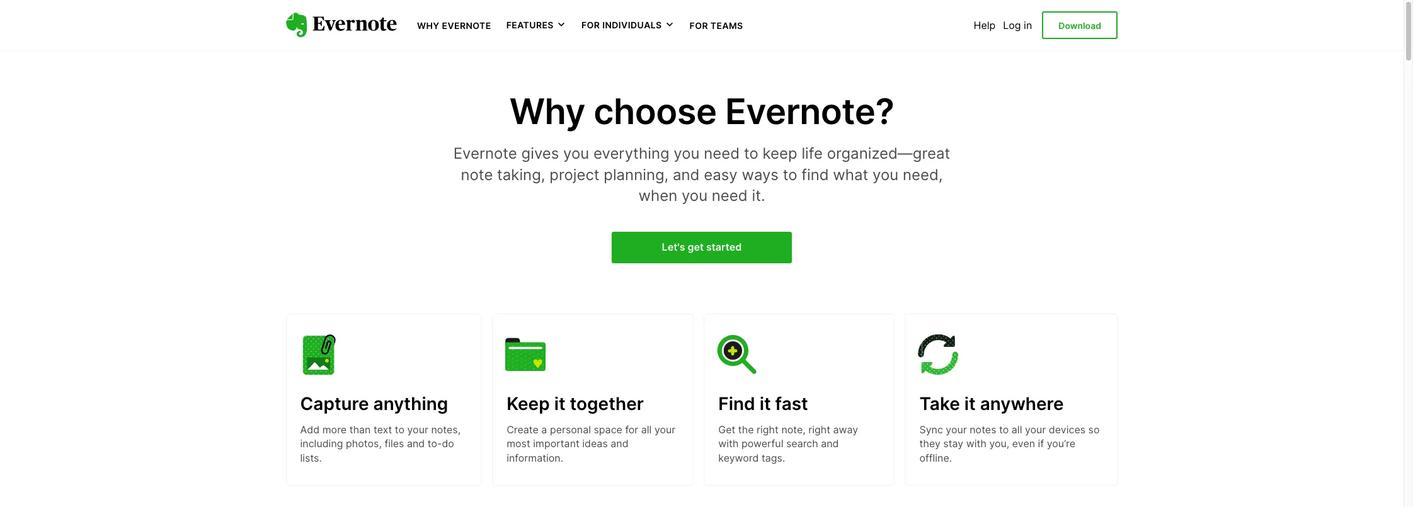 Task type: describe. For each thing, give the bounding box(es) containing it.
for teams
[[690, 20, 743, 31]]

let's get started link
[[612, 232, 792, 263]]

get
[[688, 241, 704, 253]]

fast
[[775, 393, 808, 414]]

why choose evernote?
[[510, 90, 894, 133]]

a
[[541, 423, 547, 436]]

magnifying glass icon image
[[717, 334, 757, 375]]

with inside get the right note, right away with powerful search and keyword tags.
[[718, 438, 739, 450]]

stay
[[943, 438, 963, 450]]

log in link
[[1003, 19, 1032, 31]]

most
[[506, 438, 530, 450]]

why for why choose evernote?
[[510, 90, 585, 133]]

including
[[301, 438, 343, 450]]

powerful
[[741, 438, 783, 450]]

and inside add more than text to your notes, including photos, files and to-do lists.
[[407, 438, 425, 450]]

organized—great
[[827, 144, 950, 163]]

find
[[718, 393, 755, 414]]

started
[[706, 241, 742, 253]]

keep
[[763, 144, 798, 163]]

to up ways
[[744, 144, 759, 163]]

with inside the sync your notes to all your devices so they stay with you, even if you're offline.
[[966, 438, 986, 450]]

keep
[[506, 393, 550, 414]]

evernote?
[[725, 90, 894, 133]]

for for for individuals
[[582, 20, 600, 30]]

ideas
[[582, 438, 608, 450]]

away
[[833, 423, 858, 436]]

you,
[[989, 438, 1009, 450]]

teams
[[711, 20, 743, 31]]

offline.
[[919, 452, 952, 464]]

get
[[718, 423, 735, 436]]

to down keep
[[783, 166, 798, 184]]

anywhere
[[980, 393, 1064, 414]]

log in
[[1003, 19, 1032, 31]]

do
[[442, 438, 455, 450]]

space
[[594, 423, 622, 436]]

it for take
[[964, 393, 976, 414]]

2 right from the left
[[808, 423, 830, 436]]

download link
[[1042, 11, 1118, 39]]

information.
[[506, 452, 563, 464]]

add more than text to your notes, including photos, files and to-do lists.
[[301, 423, 461, 464]]

for teams link
[[690, 19, 743, 32]]

get the right note, right away with powerful search and keyword tags.
[[718, 423, 858, 464]]

why evernote
[[417, 20, 491, 31]]

to-
[[428, 438, 442, 450]]

help link
[[974, 19, 996, 31]]

notes,
[[432, 423, 461, 436]]

for
[[625, 423, 638, 436]]

3 your from the left
[[946, 423, 967, 436]]

they
[[919, 438, 940, 450]]

and inside evernote gives you everything you need to keep life organized—great note taking, project planning, and easy ways to find what you need, when you need it.
[[673, 166, 700, 184]]

why evernote link
[[417, 19, 491, 32]]

planning,
[[604, 166, 669, 184]]

and inside get the right note, right away with powerful search and keyword tags.
[[821, 438, 839, 450]]

1 vertical spatial need
[[712, 187, 748, 205]]

note,
[[781, 423, 806, 436]]

for individuals button
[[582, 19, 675, 31]]

0 vertical spatial need
[[704, 144, 740, 163]]

need,
[[903, 166, 943, 184]]

evernote inside evernote gives you everything you need to keep life organized—great note taking, project planning, and easy ways to find what you need, when you need it.
[[454, 144, 517, 163]]

you're
[[1047, 438, 1075, 450]]

folder icon image
[[505, 334, 546, 375]]

take
[[919, 393, 960, 414]]

anything
[[374, 393, 449, 414]]

all inside the sync your notes to all your devices so they stay with you, even if you're offline.
[[1012, 423, 1022, 436]]

note
[[461, 166, 493, 184]]

all inside create a personal space for all your most important ideas and information.
[[641, 423, 652, 436]]

and inside create a personal space for all your most important ideas and information.
[[610, 438, 628, 450]]

your inside add more than text to your notes, including photos, files and to-do lists.
[[408, 423, 429, 436]]

text
[[374, 423, 392, 436]]

to inside add more than text to your notes, including photos, files and to-do lists.
[[395, 423, 405, 436]]

easy
[[704, 166, 738, 184]]

if
[[1038, 438, 1044, 450]]

you down easy
[[682, 187, 708, 205]]

features button
[[506, 19, 566, 31]]

find
[[802, 166, 829, 184]]

why for why evernote
[[417, 20, 440, 31]]

what
[[833, 166, 869, 184]]

sync
[[919, 423, 943, 436]]

evernote logo image
[[286, 13, 397, 38]]



Task type: locate. For each thing, give the bounding box(es) containing it.
1 right from the left
[[757, 423, 779, 436]]

search
[[786, 438, 818, 450]]

and
[[673, 166, 700, 184], [407, 438, 425, 450], [610, 438, 628, 450], [821, 438, 839, 450]]

2 all from the left
[[1012, 423, 1022, 436]]

important
[[533, 438, 579, 450]]

it up notes at bottom
[[964, 393, 976, 414]]

so
[[1088, 423, 1100, 436]]

to inside the sync your notes to all your devices so they stay with you, even if you're offline.
[[999, 423, 1009, 436]]

and down space
[[610, 438, 628, 450]]

2 it from the left
[[759, 393, 771, 414]]

your up the stay
[[946, 423, 967, 436]]

evernote gives you everything you need to keep life organized—great note taking, project planning, and easy ways to find what you need, when you need it.
[[454, 144, 950, 205]]

2 horizontal spatial it
[[964, 393, 976, 414]]

capture
[[301, 393, 369, 414]]

to up you, at the right
[[999, 423, 1009, 436]]

2 with from the left
[[966, 438, 986, 450]]

help
[[974, 19, 996, 31]]

notes
[[970, 423, 996, 436]]

for individuals
[[582, 20, 662, 30]]

let's get started
[[662, 241, 742, 253]]

for for for teams
[[690, 20, 708, 31]]

1 with from the left
[[718, 438, 739, 450]]

find it fast
[[718, 393, 808, 414]]

personal
[[550, 423, 591, 436]]

let's
[[662, 241, 685, 253]]

right
[[757, 423, 779, 436], [808, 423, 830, 436]]

with
[[718, 438, 739, 450], [966, 438, 986, 450]]

3 it from the left
[[964, 393, 976, 414]]

1 all from the left
[[641, 423, 652, 436]]

1 horizontal spatial it
[[759, 393, 771, 414]]

need
[[704, 144, 740, 163], [712, 187, 748, 205]]

0 horizontal spatial why
[[417, 20, 440, 31]]

1 vertical spatial why
[[510, 90, 585, 133]]

it for find
[[759, 393, 771, 414]]

everything
[[594, 144, 670, 163]]

1 horizontal spatial all
[[1012, 423, 1022, 436]]

0 vertical spatial why
[[417, 20, 440, 31]]

for inside button
[[582, 20, 600, 30]]

your inside create a personal space for all your most important ideas and information.
[[654, 423, 675, 436]]

it for keep
[[554, 393, 565, 414]]

for left individuals
[[582, 20, 600, 30]]

your up the if
[[1025, 423, 1046, 436]]

even
[[1012, 438, 1035, 450]]

your up to-
[[408, 423, 429, 436]]

4 your from the left
[[1025, 423, 1046, 436]]

1 horizontal spatial for
[[690, 20, 708, 31]]

photos,
[[346, 438, 382, 450]]

evernote
[[442, 20, 491, 31], [454, 144, 517, 163]]

and left easy
[[673, 166, 700, 184]]

more
[[323, 423, 347, 436]]

when
[[639, 187, 678, 205]]

files
[[385, 438, 405, 450]]

0 horizontal spatial with
[[718, 438, 739, 450]]

taking,
[[497, 166, 545, 184]]

1 vertical spatial evernote
[[454, 144, 517, 163]]

you down organized—great
[[873, 166, 899, 184]]

your
[[408, 423, 429, 436], [654, 423, 675, 436], [946, 423, 967, 436], [1025, 423, 1046, 436]]

1 it from the left
[[554, 393, 565, 414]]

capture anything
[[301, 393, 449, 414]]

keep it together
[[506, 393, 644, 414]]

sync icon image
[[918, 334, 958, 375]]

create a personal space for all your most important ideas and information.
[[506, 423, 675, 464]]

0 horizontal spatial for
[[582, 20, 600, 30]]

1 horizontal spatial right
[[808, 423, 830, 436]]

lists.
[[301, 452, 322, 464]]

1 your from the left
[[408, 423, 429, 436]]

0 horizontal spatial all
[[641, 423, 652, 436]]

it up personal
[[554, 393, 565, 414]]

you
[[563, 144, 589, 163], [674, 144, 700, 163], [873, 166, 899, 184], [682, 187, 708, 205]]

capture image icon image
[[299, 334, 340, 375]]

and left to-
[[407, 438, 425, 450]]

create
[[506, 423, 538, 436]]

features
[[506, 20, 554, 30]]

with down get
[[718, 438, 739, 450]]

1 horizontal spatial why
[[510, 90, 585, 133]]

gives
[[522, 144, 559, 163]]

all up even
[[1012, 423, 1022, 436]]

with down notes at bottom
[[966, 438, 986, 450]]

download
[[1059, 20, 1102, 31]]

choose
[[594, 90, 717, 133]]

than
[[350, 423, 371, 436]]

in
[[1024, 19, 1032, 31]]

why
[[417, 20, 440, 31], [510, 90, 585, 133]]

take it anywhere
[[919, 393, 1064, 414]]

0 horizontal spatial it
[[554, 393, 565, 414]]

right up search
[[808, 423, 830, 436]]

ways
[[742, 166, 779, 184]]

it left fast
[[759, 393, 771, 414]]

devices
[[1049, 423, 1086, 436]]

you down "why choose evernote?"
[[674, 144, 700, 163]]

you up the project
[[563, 144, 589, 163]]

for
[[582, 20, 600, 30], [690, 20, 708, 31]]

to
[[744, 144, 759, 163], [783, 166, 798, 184], [395, 423, 405, 436], [999, 423, 1009, 436]]

0 horizontal spatial right
[[757, 423, 779, 436]]

add
[[301, 423, 320, 436]]

project
[[550, 166, 600, 184]]

it
[[554, 393, 565, 414], [759, 393, 771, 414], [964, 393, 976, 414]]

your right for on the left
[[654, 423, 675, 436]]

need up easy
[[704, 144, 740, 163]]

life
[[802, 144, 823, 163]]

sync your notes to all your devices so they stay with you, even if you're offline.
[[919, 423, 1100, 464]]

the
[[738, 423, 754, 436]]

right up the powerful
[[757, 423, 779, 436]]

all right for on the left
[[641, 423, 652, 436]]

and down the away
[[821, 438, 839, 450]]

together
[[570, 393, 644, 414]]

tags.
[[762, 452, 785, 464]]

0 vertical spatial evernote
[[442, 20, 491, 31]]

it.
[[752, 187, 765, 205]]

2 your from the left
[[654, 423, 675, 436]]

need down easy
[[712, 187, 748, 205]]

to up files
[[395, 423, 405, 436]]

for left teams
[[690, 20, 708, 31]]

keyword
[[718, 452, 759, 464]]

1 horizontal spatial with
[[966, 438, 986, 450]]

log
[[1003, 19, 1021, 31]]

individuals
[[603, 20, 662, 30]]



Task type: vqa. For each thing, say whether or not it's contained in the screenshot.
'Evernote' within Why Evernote LINK
no



